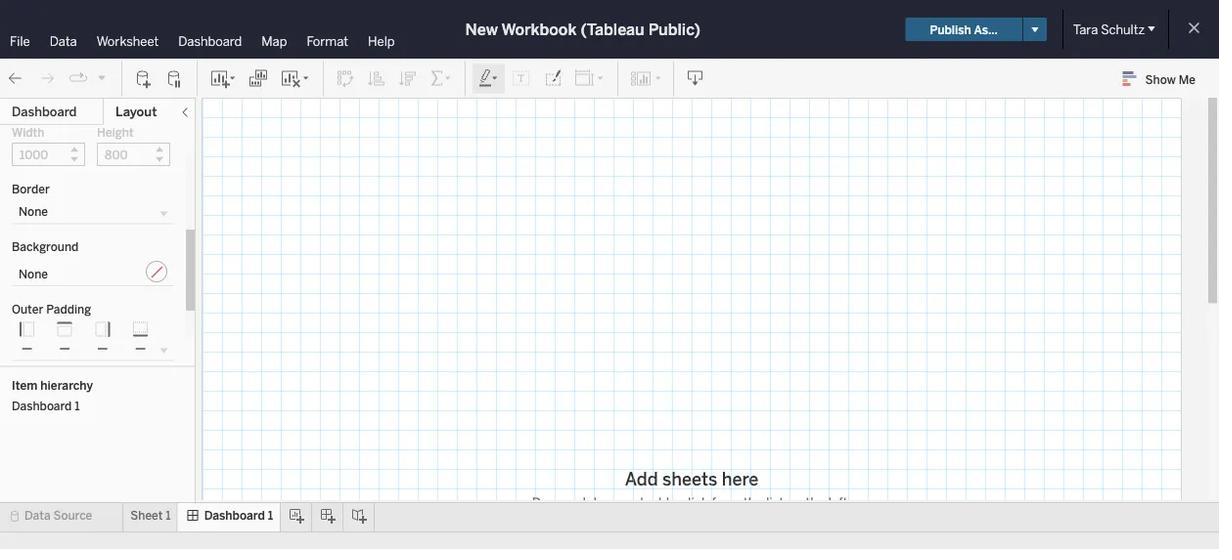Task type: describe. For each thing, give the bounding box(es) containing it.
0 horizontal spatial replay animation image
[[68, 69, 88, 88]]

publish as... button
[[906, 18, 1022, 41]]

1 for dashboard 1
[[268, 509, 273, 523]]

highlight image
[[478, 69, 500, 89]]

1 inside item hierarchy dashboard 1
[[75, 399, 80, 413]]

dashboard right 'sheet 1'
[[204, 509, 265, 523]]

double-
[[636, 495, 681, 511]]

or
[[620, 495, 633, 511]]

add
[[625, 469, 658, 490]]

2 the from the left
[[805, 495, 825, 511]]

schultz
[[1101, 22, 1145, 37]]

on
[[787, 495, 802, 511]]

show me
[[1145, 72, 1196, 86]]

dashboard up new worksheet 'image'
[[178, 33, 242, 49]]

workbook
[[501, 20, 577, 39]]

collapse image
[[179, 107, 191, 118]]

redo image
[[37, 69, 57, 89]]

2 — from the left
[[59, 342, 70, 357]]

height
[[97, 126, 134, 140]]

Width text field
[[12, 143, 85, 167]]

none button for background
[[12, 259, 174, 287]]

left.
[[828, 495, 852, 511]]

background
[[12, 241, 79, 255]]

show me button
[[1114, 64, 1213, 94]]

list
[[766, 495, 784, 511]]

outer
[[12, 303, 43, 317]]

click
[[681, 495, 709, 511]]

source
[[53, 509, 92, 523]]

publish
[[930, 22, 971, 36]]

sort ascending image
[[367, 69, 387, 89]]

dashboard 1
[[204, 509, 273, 523]]

none button for border
[[12, 201, 174, 225]]

width
[[12, 126, 44, 140]]

none for border
[[19, 205, 48, 220]]

data for data
[[50, 33, 77, 49]]

sheet 1
[[130, 509, 171, 523]]

border
[[12, 182, 50, 197]]

1 the from the left
[[743, 495, 763, 511]]

undo image
[[6, 69, 25, 89]]

1 horizontal spatial replay animation image
[[96, 72, 108, 83]]

show
[[1145, 72, 1176, 86]]

new
[[465, 20, 498, 39]]



Task type: vqa. For each thing, say whether or not it's contained in the screenshot.
Logo
no



Task type: locate. For each thing, give the bounding box(es) containing it.
outer padding
[[12, 303, 91, 317]]

layout
[[116, 104, 157, 120]]

none for background
[[19, 268, 48, 282]]

here
[[722, 469, 759, 490]]

1
[[75, 399, 80, 413], [166, 509, 171, 523], [268, 509, 273, 523]]

0 horizontal spatial 1
[[75, 399, 80, 413]]

0 vertical spatial none
[[19, 205, 48, 220]]

3 — from the left
[[97, 342, 108, 357]]

replay animation image
[[68, 69, 88, 88], [96, 72, 108, 83]]

none down border
[[19, 205, 48, 220]]

1 vertical spatial none button
[[12, 259, 174, 287]]

2 none button from the top
[[12, 259, 174, 287]]

tara schultz
[[1073, 22, 1145, 37]]

2 none from the top
[[19, 268, 48, 282]]

1 vertical spatial none
[[19, 268, 48, 282]]

as...
[[974, 22, 998, 36]]

worksheet
[[97, 33, 159, 49]]

new worksheet image
[[209, 69, 237, 89]]

item hierarchy dashboard 1
[[12, 379, 93, 413]]

me
[[1179, 72, 1196, 86]]

0 vertical spatial data
[[50, 33, 77, 49]]

1 for sheet 1
[[166, 509, 171, 523]]

dashboard
[[178, 33, 242, 49], [12, 104, 77, 120], [12, 399, 72, 413], [204, 509, 265, 523]]

totals image
[[430, 69, 453, 89]]

data
[[50, 33, 77, 49], [24, 509, 50, 523]]

publish as...
[[930, 22, 998, 36]]

download image
[[686, 69, 705, 89]]

—
[[21, 342, 32, 357], [59, 342, 70, 357], [97, 342, 108, 357], [135, 342, 146, 357]]

pause auto updates image
[[165, 69, 185, 89]]

public)
[[648, 20, 701, 39]]

2 horizontal spatial 1
[[268, 509, 273, 523]]

item
[[12, 379, 38, 393]]

1 vertical spatial data
[[24, 509, 50, 523]]

(tableau
[[581, 20, 645, 39]]

0 vertical spatial none button
[[12, 201, 174, 225]]

fit image
[[574, 69, 606, 89]]

sheets
[[662, 469, 718, 490]]

hierarchy
[[40, 379, 93, 393]]

0 horizontal spatial the
[[743, 495, 763, 511]]

1 horizontal spatial the
[[805, 495, 825, 511]]

add sheets here drag and drop or double-click from the list on the left.
[[532, 469, 852, 511]]

1 none from the top
[[19, 205, 48, 220]]

1 horizontal spatial 1
[[166, 509, 171, 523]]

4 — from the left
[[135, 342, 146, 357]]

Height text field
[[97, 143, 170, 167]]

none button up padding
[[12, 259, 174, 287]]

new workbook (tableau public)
[[465, 20, 701, 39]]

none button
[[12, 201, 174, 225], [12, 259, 174, 287]]

drag
[[532, 495, 560, 511]]

duplicate image
[[249, 69, 268, 89]]

replay animation image left new data source image
[[96, 72, 108, 83]]

dashboard inside item hierarchy dashboard 1
[[12, 399, 72, 413]]

data source
[[24, 509, 92, 523]]

replay animation image right redo icon
[[68, 69, 88, 88]]

tara
[[1073, 22, 1098, 37]]

sheet
[[130, 509, 163, 523]]

help
[[368, 33, 395, 49]]

map
[[262, 33, 287, 49]]

sort descending image
[[398, 69, 418, 89]]

show labels image
[[512, 69, 531, 89]]

dashboard up width
[[12, 104, 77, 120]]

the right on
[[805, 495, 825, 511]]

the
[[743, 495, 763, 511], [805, 495, 825, 511]]

format workbook image
[[543, 69, 563, 89]]

data for data source
[[24, 509, 50, 523]]

format
[[307, 33, 348, 49]]

and
[[564, 495, 586, 511]]

new data source image
[[134, 69, 154, 89]]

1 — from the left
[[21, 342, 32, 357]]

1 none button from the top
[[12, 201, 174, 225]]

data up redo icon
[[50, 33, 77, 49]]

clear sheet image
[[280, 69, 311, 89]]

file
[[10, 33, 30, 49]]

the left list on the bottom of page
[[743, 495, 763, 511]]

show/hide cards image
[[630, 69, 661, 89]]

from
[[712, 495, 740, 511]]

swap rows and columns image
[[336, 69, 355, 89]]

none button up background
[[12, 201, 174, 225]]

none down background
[[19, 268, 48, 282]]

drop
[[589, 495, 617, 511]]

none
[[19, 205, 48, 220], [19, 268, 48, 282]]

data left the source in the bottom of the page
[[24, 509, 50, 523]]

padding
[[46, 303, 91, 317]]

dashboard down item
[[12, 399, 72, 413]]



